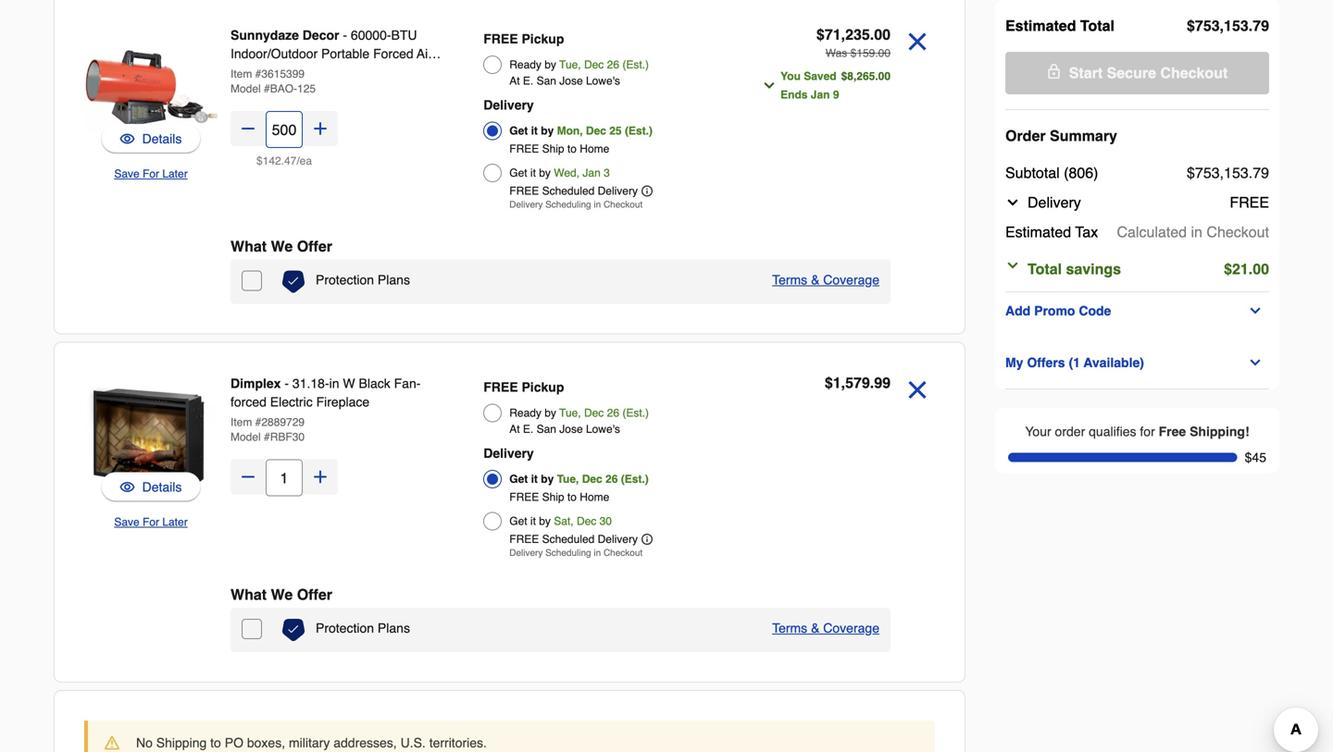 Task type: describe. For each thing, give the bounding box(es) containing it.
jan inside you saved $ 8,265 .00 ends jan 9
[[811, 88, 830, 101]]

pickup for 60000-btu indoor/outdoor portable forced air propane heater
[[522, 31, 564, 46]]

#bao-
[[264, 82, 297, 95]]

save for later button for 31.18-in w black fan- forced electric fireplace
[[114, 514, 188, 532]]

ready for 60000-btu indoor/outdoor portable forced air propane heater
[[510, 58, 542, 71]]

boxes,
[[247, 736, 285, 751]]

available)
[[1084, 356, 1145, 370]]

.00 up '159'
[[870, 26, 891, 43]]

$ 71,235 .00 was $ 159 .00
[[817, 26, 891, 60]]

.00 down calculated in checkout
[[1249, 261, 1270, 278]]

ship for 60000-btu indoor/outdoor portable forced air propane heater
[[542, 143, 565, 156]]

black
[[359, 376, 391, 391]]

secure
[[1107, 64, 1157, 82]]

2 vertical spatial 26
[[606, 473, 618, 486]]

free
[[1159, 425, 1187, 439]]

calculated
[[1117, 224, 1187, 241]]

item for 31.18-in w black fan- forced electric fireplace
[[231, 416, 252, 429]]

60000-
[[351, 28, 391, 43]]

offer for fireplace
[[297, 587, 332, 604]]

add promo code
[[1006, 304, 1112, 319]]

my offers (1 available)
[[1006, 356, 1145, 370]]

subtotal (806)
[[1006, 164, 1099, 182]]

terms for 60000-btu indoor/outdoor portable forced air propane heater
[[772, 273, 808, 288]]

tue, for 31.18-in w black fan- forced electric fireplace
[[560, 407, 581, 420]]

estimated for estimated total
[[1006, 17, 1077, 34]]

scheduled for 31.18-in w black fan- forced electric fireplace
[[542, 533, 595, 546]]

subtotal
[[1006, 164, 1060, 182]]

dec up get it by tue, dec 26 (est.)
[[584, 407, 604, 420]]

#rbf30
[[264, 431, 305, 444]]

79 for subtotal (806)
[[1253, 164, 1270, 182]]

warning image
[[105, 736, 119, 751]]

$ up calculated in checkout
[[1187, 164, 1196, 182]]

free scheduled delivery for 31.18-in w black fan- forced electric fireplace
[[510, 533, 638, 546]]

remove item image for 31.18-in w black fan- forced electric fireplace
[[902, 375, 934, 406]]

71,235
[[825, 26, 870, 43]]

w
[[343, 376, 355, 391]]

by for tue, dec 26
[[541, 473, 554, 486]]

#2889729
[[255, 416, 305, 429]]

ship for 31.18-in w black fan- forced electric fireplace
[[542, 491, 565, 504]]

125
[[297, 82, 316, 95]]

by for wed, jan 3
[[539, 167, 551, 180]]

protection for heater
[[316, 273, 374, 288]]

btu
[[391, 28, 417, 43]]

portable
[[321, 46, 370, 61]]

$ up start secure checkout
[[1187, 17, 1196, 34]]

shipping!
[[1190, 425, 1250, 439]]

scheduling for 31.18-in w black fan- forced electric fireplace
[[546, 548, 591, 559]]

protection plan filled image for propane
[[282, 271, 305, 293]]

by up get it by mon, dec 25 (est.) at the left top of the page
[[545, 58, 557, 71]]

for for 31.18-in w black fan- forced electric fireplace
[[143, 516, 159, 529]]

& for 31.18-in w black fan- forced electric fireplace
[[811, 621, 820, 636]]

protection for fireplace
[[316, 621, 374, 636]]

protection plans for fireplace
[[316, 621, 410, 636]]

ready for 31.18-in w black fan- forced electric fireplace
[[510, 407, 542, 420]]

chevron down image left you
[[762, 78, 777, 93]]

delivery down get it by sat, dec 30
[[510, 548, 543, 559]]

add
[[1006, 304, 1031, 319]]

your
[[1026, 425, 1052, 439]]

order
[[1006, 127, 1046, 144]]

#3615399
[[255, 68, 305, 81]]

fireplace
[[316, 395, 370, 410]]

pickup for 31.18-in w black fan- forced electric fireplace
[[522, 380, 564, 395]]

coverage for 60000-btu indoor/outdoor portable forced air propane heater
[[824, 273, 880, 288]]

you saved $ 8,265 .00 ends jan 9
[[781, 70, 891, 101]]

159
[[857, 47, 876, 60]]

protection plan filled image for electric
[[282, 620, 305, 642]]

coverage for 31.18-in w black fan- forced electric fireplace
[[824, 621, 880, 636]]

secure image
[[1047, 64, 1062, 79]]

for for 60000-btu indoor/outdoor portable forced air propane heater
[[143, 168, 159, 181]]

start
[[1069, 64, 1103, 82]]

your order qualifies for free shipping!
[[1026, 425, 1250, 439]]

you
[[781, 70, 801, 83]]

it for sat,
[[531, 515, 536, 528]]

what we offer for electric
[[231, 587, 332, 604]]

checkout down the 3
[[604, 200, 643, 210]]

$ 142 . 47 /ea
[[257, 155, 312, 168]]

at for 60000-btu indoor/outdoor portable forced air propane heater
[[510, 75, 520, 88]]

$ 1,579 . 99
[[825, 375, 891, 392]]

savings
[[1066, 261, 1122, 278]]

home for 60000-btu indoor/outdoor portable forced air propane heater
[[580, 143, 610, 156]]

$ down calculated in checkout
[[1224, 261, 1233, 278]]

1 horizontal spatial -
[[343, 28, 347, 43]]

25
[[610, 125, 622, 138]]

dec for 25
[[586, 125, 607, 138]]

99
[[874, 375, 891, 392]]

summary
[[1050, 127, 1118, 144]]

in down get it by wed, jan 3
[[594, 200, 601, 210]]

checkout inside button
[[1161, 64, 1228, 82]]

order
[[1055, 425, 1086, 439]]

free ship to home for 60000-btu indoor/outdoor portable forced air propane heater
[[510, 143, 610, 156]]

details for 31.18-in w black fan- forced electric fireplace
[[142, 480, 182, 495]]

it for tue,
[[531, 473, 538, 486]]

plans for 31.18-in w black fan- forced electric fireplace
[[378, 621, 410, 636]]

my offers (1 available) link
[[1006, 352, 1270, 374]]

it for wed,
[[531, 167, 536, 180]]

checkout up 21
[[1207, 224, 1270, 241]]

at for 31.18-in w black fan- forced electric fireplace
[[510, 423, 520, 436]]

territories.
[[429, 736, 487, 751]]

ends
[[781, 88, 808, 101]]

no
[[136, 736, 153, 751]]

47
[[284, 155, 297, 168]]

heater
[[283, 65, 322, 80]]

in down 30
[[594, 548, 601, 559]]

e. for 60000-btu indoor/outdoor portable forced air propane heater
[[523, 75, 534, 88]]

option group for 60000-btu indoor/outdoor portable forced air propane heater
[[484, 26, 741, 215]]

.00 up 8,265 on the right top of the page
[[876, 47, 891, 60]]

start secure checkout button
[[1006, 52, 1270, 94]]

delivery down the 3
[[598, 185, 638, 198]]

sat,
[[554, 515, 574, 528]]

get it by sat, dec 30
[[510, 515, 612, 528]]

start secure checkout
[[1069, 64, 1228, 82]]

delivery down 30
[[598, 533, 638, 546]]

in inside 31.18-in w black fan- forced electric fireplace
[[329, 376, 339, 391]]

$ inside you saved $ 8,265 .00 ends jan 9
[[842, 70, 848, 83]]

item #3615399 model #bao-125
[[231, 68, 316, 95]]

delivery up get it by tue, dec 26 (est.)
[[484, 446, 534, 461]]

estimated total
[[1006, 17, 1115, 34]]

31.18-
[[293, 376, 329, 391]]

was
[[826, 47, 848, 60]]

3
[[604, 167, 610, 180]]

propane
[[231, 65, 280, 80]]

terms & coverage for 60000-btu indoor/outdoor portable forced air propane heater
[[772, 273, 880, 288]]

total savings
[[1028, 261, 1122, 278]]

fan-
[[394, 376, 421, 391]]

terms & coverage for 31.18-in w black fan- forced electric fireplace
[[772, 621, 880, 636]]

tue, for 60000-btu indoor/outdoor portable forced air propane heater
[[560, 58, 581, 71]]

stepper number input field with increment and decrement buttons number field for propane
[[266, 111, 303, 148]]

later for 31.18-in w black fan- forced electric fireplace
[[162, 516, 188, 529]]

get for get it by sat, dec 30
[[510, 515, 528, 528]]

60000-btu indoor/outdoor portable forced air propane heater
[[231, 28, 432, 80]]

753,153 for subtotal (806)
[[1196, 164, 1249, 182]]

dimplex
[[231, 376, 281, 391]]

free pickup for 60000-btu indoor/outdoor portable forced air propane heater
[[484, 31, 564, 46]]

.00 inside you saved $ 8,265 .00 ends jan 9
[[876, 70, 891, 83]]

electric
[[270, 395, 313, 410]]

option group for 31.18-in w black fan- forced electric fireplace
[[484, 375, 741, 564]]

for
[[1140, 425, 1156, 439]]

dec up get it by mon, dec 25 (est.) at the left top of the page
[[584, 58, 604, 71]]

scheduled for 60000-btu indoor/outdoor portable forced air propane heater
[[542, 185, 595, 198]]

model for 31.18-in w black fan- forced electric fireplace
[[231, 431, 261, 444]]

free pickup for 31.18-in w black fan- forced electric fireplace
[[484, 380, 564, 395]]

info image for 60000-btu indoor/outdoor portable forced air propane heater
[[642, 186, 653, 197]]

(1
[[1069, 356, 1081, 370]]

$ up saved
[[817, 26, 825, 43]]

save for later for 31.18-in w black fan- forced electric fireplace
[[114, 516, 188, 529]]

chevron down image inside add promo code link
[[1249, 304, 1263, 319]]

tax
[[1076, 224, 1099, 241]]

mon,
[[557, 125, 583, 138]]

calculated in checkout
[[1117, 224, 1270, 241]]

po
[[225, 736, 244, 751]]

san for 31.18-in w black fan- forced electric fireplace
[[537, 423, 557, 436]]

free scheduled delivery for 60000-btu indoor/outdoor portable forced air propane heater
[[510, 185, 638, 198]]

air
[[417, 46, 432, 61]]



Task type: vqa. For each thing, say whether or not it's contained in the screenshot.
'Rugs'
no



Task type: locate. For each thing, give the bounding box(es) containing it.
1 vertical spatial ready
[[510, 407, 542, 420]]

2 get from the top
[[510, 167, 528, 180]]

1 terms & coverage from the top
[[772, 273, 880, 288]]

1,579
[[833, 375, 870, 392]]

code
[[1079, 304, 1112, 319]]

dec for 26
[[582, 473, 603, 486]]

1 plans from the top
[[378, 273, 410, 288]]

get up get it by sat, dec 30
[[510, 473, 528, 486]]

1 coverage from the top
[[824, 273, 880, 288]]

0 vertical spatial total
[[1081, 17, 1115, 34]]

1 vertical spatial terms & coverage button
[[772, 620, 880, 638]]

1 what from the top
[[231, 238, 267, 255]]

1 vertical spatial protection plans
[[316, 621, 410, 636]]

dec up 30
[[582, 473, 603, 486]]

1 save from the top
[[114, 168, 140, 181]]

0 vertical spatial 79
[[1253, 17, 1270, 34]]

1 vertical spatial ship
[[542, 491, 565, 504]]

later down the 60000-btu indoor/outdoor portable forced air propane heater 'image' at the top left of page
[[162, 168, 188, 181]]

$
[[1187, 17, 1196, 34], [817, 26, 825, 43], [851, 47, 857, 60], [842, 70, 848, 83], [257, 155, 263, 168], [1187, 164, 1196, 182], [1224, 261, 1233, 278], [825, 375, 833, 392]]

0 vertical spatial protection
[[316, 273, 374, 288]]

0 vertical spatial terms & coverage button
[[772, 271, 880, 289]]

1 free pickup from the top
[[484, 31, 564, 46]]

2 scheduling from the top
[[546, 548, 591, 559]]

9
[[833, 88, 840, 101]]

753,153 for estimated total
[[1196, 17, 1249, 34]]

$ left 47
[[257, 155, 263, 168]]

1 vertical spatial save
[[114, 516, 140, 529]]

at e. san jose lowe's for 60000-btu indoor/outdoor portable forced air propane heater
[[510, 75, 620, 88]]

in
[[594, 200, 601, 210], [1192, 224, 1203, 241], [329, 376, 339, 391], [594, 548, 601, 559]]

1 home from the top
[[580, 143, 610, 156]]

plus image
[[311, 119, 330, 138], [311, 468, 330, 487]]

1 e. from the top
[[523, 75, 534, 88]]

at e. san jose lowe's for 31.18-in w black fan- forced electric fireplace
[[510, 423, 620, 436]]

1 vertical spatial home
[[580, 491, 610, 504]]

free scheduled delivery
[[510, 185, 638, 198], [510, 533, 638, 546]]

0 vertical spatial tue,
[[560, 58, 581, 71]]

model inside item #2889729 model #rbf30
[[231, 431, 261, 444]]

2 free ship to home from the top
[[510, 491, 610, 504]]

1 ready by tue, dec 26 (est.) from the top
[[510, 58, 649, 71]]

0 vertical spatial free ship to home
[[510, 143, 610, 156]]

1 vertical spatial san
[[537, 423, 557, 436]]

1 vertical spatial later
[[162, 516, 188, 529]]

get it by tue, dec 26 (est.)
[[510, 473, 649, 486]]

later down 31.18-in w black fan-forced electric fireplace image
[[162, 516, 188, 529]]

terms & coverage button for 31.18-in w black fan- forced electric fireplace
[[772, 620, 880, 638]]

option group
[[484, 26, 741, 215], [484, 375, 741, 564]]

142
[[263, 155, 281, 168]]

remove item image right 99
[[902, 375, 934, 406]]

it for mon,
[[531, 125, 538, 138]]

my
[[1006, 356, 1024, 370]]

jan
[[811, 88, 830, 101], [583, 167, 601, 180]]

pickup
[[522, 31, 564, 46], [522, 380, 564, 395]]

2 & from the top
[[811, 621, 820, 636]]

Stepper number input field with increment and decrement buttons number field
[[266, 111, 303, 148], [266, 460, 303, 497]]

0 vertical spatial protection plan filled image
[[282, 271, 305, 293]]

jan left the 3
[[583, 167, 601, 180]]

protection plan filled image
[[282, 271, 305, 293], [282, 620, 305, 642]]

1 vertical spatial at e. san jose lowe's
[[510, 423, 620, 436]]

0 vertical spatial details
[[142, 132, 182, 146]]

save for 31.18-in w black fan- forced electric fireplace
[[114, 516, 140, 529]]

sunnydaze decor -
[[231, 28, 351, 43]]

item #2889729 model #rbf30
[[231, 416, 305, 444]]

home down get it by mon, dec 25 (est.) at the left top of the page
[[580, 143, 610, 156]]

delivery up get it by mon, dec 25 (est.) at the left top of the page
[[484, 98, 534, 113]]

what we offer
[[231, 238, 332, 255], [231, 587, 332, 604]]

total down estimated tax
[[1028, 261, 1062, 278]]

2 ship from the top
[[542, 491, 565, 504]]

$ left 99
[[825, 375, 833, 392]]

1 terms from the top
[[772, 273, 808, 288]]

save for later button
[[114, 165, 188, 183], [114, 514, 188, 532]]

0 vertical spatial quickview image
[[120, 130, 135, 148]]

coverage
[[824, 273, 880, 288], [824, 621, 880, 636]]

2 option group from the top
[[484, 375, 741, 564]]

1 vertical spatial plans
[[378, 621, 410, 636]]

0 vertical spatial at e. san jose lowe's
[[510, 75, 620, 88]]

1 vertical spatial save for later
[[114, 516, 188, 529]]

addresses,
[[334, 736, 397, 751]]

0 vertical spatial option group
[[484, 26, 741, 215]]

$ 21 .00
[[1224, 261, 1270, 278]]

0 vertical spatial later
[[162, 168, 188, 181]]

decor
[[303, 28, 339, 43]]

chevron down image up add
[[1006, 258, 1021, 273]]

info image
[[642, 186, 653, 197], [642, 534, 653, 546]]

0 vertical spatial at
[[510, 75, 520, 88]]

get left mon, at top left
[[510, 125, 528, 138]]

$ 753,153 . 79 for (806)
[[1187, 164, 1270, 182]]

quickview image
[[120, 130, 135, 148], [120, 478, 135, 497]]

minus image for 31.18-in w black fan- forced electric fireplace
[[239, 468, 257, 487]]

offer
[[297, 238, 332, 255], [297, 587, 332, 604]]

1 ready from the top
[[510, 58, 542, 71]]

get left sat,
[[510, 515, 528, 528]]

26
[[607, 58, 620, 71], [607, 407, 620, 420], [606, 473, 618, 486]]

sunnydaze
[[231, 28, 299, 43]]

0 vertical spatial stepper number input field with increment and decrement buttons number field
[[266, 111, 303, 148]]

ready by tue, dec 26 (est.) for 31.18-in w black fan- forced electric fireplace
[[510, 407, 649, 420]]

1 at e. san jose lowe's from the top
[[510, 75, 620, 88]]

checkout
[[1161, 64, 1228, 82], [604, 200, 643, 210], [1207, 224, 1270, 241], [604, 548, 643, 559]]

dimplex -
[[231, 376, 293, 391]]

to down get it by tue, dec 26 (est.)
[[568, 491, 577, 504]]

1 vertical spatial ready by tue, dec 26 (est.)
[[510, 407, 649, 420]]

-
[[343, 28, 347, 43], [285, 376, 289, 391]]

estimated tax
[[1006, 224, 1099, 241]]

item
[[231, 68, 252, 81], [231, 416, 252, 429]]

jose up get it by tue, dec 26 (est.)
[[560, 423, 583, 436]]

offers
[[1027, 356, 1066, 370]]

1 vertical spatial free pickup
[[484, 380, 564, 395]]

.
[[1249, 17, 1253, 34], [281, 155, 284, 168], [1249, 164, 1253, 182], [870, 375, 874, 392]]

ship
[[542, 143, 565, 156], [542, 491, 565, 504]]

2 minus image from the top
[[239, 468, 257, 487]]

home
[[580, 143, 610, 156], [580, 491, 610, 504]]

info image down get it by tue, dec 26 (est.)
[[642, 534, 653, 546]]

0 vertical spatial scheduled
[[542, 185, 595, 198]]

79 for estimated total
[[1253, 17, 1270, 34]]

1 vertical spatial &
[[811, 621, 820, 636]]

2 protection plan filled image from the top
[[282, 620, 305, 642]]

1 save for later from the top
[[114, 168, 188, 181]]

753,153 up start secure checkout
[[1196, 17, 1249, 34]]

1 vertical spatial item
[[231, 416, 252, 429]]

0 vertical spatial jan
[[811, 88, 830, 101]]

it left sat,
[[531, 515, 536, 528]]

plus image down fireplace
[[311, 468, 330, 487]]

ready by tue, dec 26 (est.) for 60000-btu indoor/outdoor portable forced air propane heater
[[510, 58, 649, 71]]

$ 753,153 . 79 for total
[[1187, 17, 1270, 34]]

quickview image for 60000-btu indoor/outdoor portable forced air propane heater
[[120, 130, 135, 148]]

e. for 31.18-in w black fan- forced electric fireplace
[[523, 423, 534, 436]]

free ship to home up get it by sat, dec 30
[[510, 491, 610, 504]]

dec
[[584, 58, 604, 71], [586, 125, 607, 138], [584, 407, 604, 420], [582, 473, 603, 486], [577, 515, 597, 528]]

0 vertical spatial protection plans
[[316, 273, 410, 288]]

by left wed,
[[539, 167, 551, 180]]

1 san from the top
[[537, 75, 557, 88]]

1 vertical spatial 753,153
[[1196, 164, 1249, 182]]

save for later down 31.18-in w black fan-forced electric fireplace image
[[114, 516, 188, 529]]

1 vertical spatial terms & coverage
[[772, 621, 880, 636]]

1 info image from the top
[[642, 186, 653, 197]]

get for get it by wed, jan 3
[[510, 167, 528, 180]]

1 vertical spatial e.
[[523, 423, 534, 436]]

0 vertical spatial plans
[[378, 273, 410, 288]]

2 terms & coverage from the top
[[772, 621, 880, 636]]

forced
[[231, 395, 267, 410]]

quickview image for 31.18-in w black fan- forced electric fireplace
[[120, 478, 135, 497]]

save for 60000-btu indoor/outdoor portable forced air propane heater
[[114, 168, 140, 181]]

free ship to home
[[510, 143, 610, 156], [510, 491, 610, 504]]

in left w
[[329, 376, 339, 391]]

1 & from the top
[[811, 273, 820, 288]]

save
[[114, 168, 140, 181], [114, 516, 140, 529]]

1 vertical spatial pickup
[[522, 380, 564, 395]]

1 terms & coverage button from the top
[[772, 271, 880, 289]]

0 vertical spatial free scheduled delivery
[[510, 185, 638, 198]]

what for 31.18-in w black fan- forced electric fireplace
[[231, 587, 267, 604]]

saved
[[804, 70, 837, 83]]

0 vertical spatial lowe's
[[586, 75, 620, 88]]

ship down mon, at top left
[[542, 143, 565, 156]]

4 get from the top
[[510, 515, 528, 528]]

plus image up /ea
[[311, 119, 330, 138]]

it left wed,
[[531, 167, 536, 180]]

protection
[[316, 273, 374, 288], [316, 621, 374, 636]]

at e. san jose lowe's up mon, at top left
[[510, 75, 620, 88]]

1 minus image from the top
[[239, 119, 257, 138]]

1 offer from the top
[[297, 238, 332, 255]]

2 terms & coverage button from the top
[[772, 620, 880, 638]]

1 protection from the top
[[316, 273, 374, 288]]

get it by mon, dec 25 (est.)
[[510, 125, 653, 138]]

1 vertical spatial estimated
[[1006, 224, 1072, 241]]

2 at e. san jose lowe's from the top
[[510, 423, 620, 436]]

e. up get it by mon, dec 25 (est.) at the left top of the page
[[523, 75, 534, 88]]

1 for from the top
[[143, 168, 159, 181]]

remove item image
[[902, 26, 934, 57], [902, 375, 934, 406]]

lowe's
[[586, 75, 620, 88], [586, 423, 620, 436]]

san up get it by mon, dec 25 (est.) at the left top of the page
[[537, 75, 557, 88]]

total up start
[[1081, 17, 1115, 34]]

we for propane
[[271, 238, 293, 255]]

0 vertical spatial save
[[114, 168, 140, 181]]

what we offer for propane
[[231, 238, 332, 255]]

1 get from the top
[[510, 125, 528, 138]]

total
[[1081, 17, 1115, 34], [1028, 261, 1062, 278]]

to
[[568, 143, 577, 156], [568, 491, 577, 504], [210, 736, 221, 751]]

1 753,153 from the top
[[1196, 17, 1249, 34]]

jose up mon, at top left
[[560, 75, 583, 88]]

by
[[545, 58, 557, 71], [541, 125, 554, 138], [539, 167, 551, 180], [545, 407, 557, 420], [541, 473, 554, 486], [539, 515, 551, 528]]

plans for 60000-btu indoor/outdoor portable forced air propane heater
[[378, 273, 410, 288]]

estimated down chevron down image
[[1006, 224, 1072, 241]]

(est.)
[[623, 58, 649, 71], [625, 125, 653, 138], [623, 407, 649, 420], [621, 473, 649, 486]]

by for mon, dec 25
[[541, 125, 554, 138]]

2 stepper number input field with increment and decrement buttons number field from the top
[[266, 460, 303, 497]]

1 vertical spatial what we offer
[[231, 587, 332, 604]]

1 scheduling from the top
[[546, 200, 591, 210]]

1 79 from the top
[[1253, 17, 1270, 34]]

$ right was
[[851, 47, 857, 60]]

2 ready from the top
[[510, 407, 542, 420]]

1 vertical spatial jan
[[583, 167, 601, 180]]

free scheduled delivery down wed,
[[510, 185, 638, 198]]

2 for from the top
[[143, 516, 159, 529]]

0 vertical spatial what
[[231, 238, 267, 255]]

2 plus image from the top
[[311, 468, 330, 487]]

1 vertical spatial quickview image
[[120, 478, 135, 497]]

scheduling for 60000-btu indoor/outdoor portable forced air propane heater
[[546, 200, 591, 210]]

tue,
[[560, 58, 581, 71], [560, 407, 581, 420], [557, 473, 579, 486]]

delivery down get it by wed, jan 3
[[510, 200, 543, 210]]

60000-btu indoor/outdoor portable forced air propane heater image
[[84, 24, 218, 157]]

0 vertical spatial for
[[143, 168, 159, 181]]

0 vertical spatial ready by tue, dec 26 (est.)
[[510, 58, 649, 71]]

info image down get it by mon, dec 25 (est.) at the left top of the page
[[642, 186, 653, 197]]

1 vertical spatial offer
[[297, 587, 332, 604]]

2 remove item image from the top
[[902, 375, 934, 406]]

free pickup
[[484, 31, 564, 46], [484, 380, 564, 395]]

chevron down image
[[762, 78, 777, 93], [1006, 258, 1021, 273], [1249, 304, 1263, 319], [1249, 356, 1263, 370]]

stepper number input field with increment and decrement buttons number field down "#rbf30"
[[266, 460, 303, 497]]

jose for 31.18-in w black fan- forced electric fireplace
[[560, 423, 583, 436]]

get left wed,
[[510, 167, 528, 180]]

1 protection plan filled image from the top
[[282, 271, 305, 293]]

1 vertical spatial delivery scheduling in checkout
[[510, 548, 643, 559]]

2 protection from the top
[[316, 621, 374, 636]]

terms & coverage button for 60000-btu indoor/outdoor portable forced air propane heater
[[772, 271, 880, 289]]

0 vertical spatial $ 753,153 . 79
[[1187, 17, 1270, 34]]

for down the 60000-btu indoor/outdoor portable forced air propane heater 'image' at the top left of page
[[143, 168, 159, 181]]

1 vertical spatial total
[[1028, 261, 1062, 278]]

2 save from the top
[[114, 516, 140, 529]]

add promo code link
[[1006, 300, 1270, 322]]

2 quickview image from the top
[[120, 478, 135, 497]]

$ right saved
[[842, 70, 848, 83]]

wed,
[[554, 167, 580, 180]]

1 vertical spatial $ 753,153 . 79
[[1187, 164, 1270, 182]]

in right calculated
[[1192, 224, 1203, 241]]

minus image for 60000-btu indoor/outdoor portable forced air propane heater
[[239, 119, 257, 138]]

by left sat,
[[539, 515, 551, 528]]

2 terms from the top
[[772, 621, 808, 636]]

terms
[[772, 273, 808, 288], [772, 621, 808, 636]]

0 vertical spatial what we offer
[[231, 238, 332, 255]]

scheduled
[[542, 185, 595, 198], [542, 533, 595, 546]]

753,153 up calculated in checkout
[[1196, 164, 1249, 182]]

lowe's for 60000-btu indoor/outdoor portable forced air propane heater
[[586, 75, 620, 88]]

0 vertical spatial minus image
[[239, 119, 257, 138]]

1 vertical spatial plus image
[[311, 468, 330, 487]]

home down get it by tue, dec 26 (est.)
[[580, 491, 610, 504]]

0 vertical spatial model
[[231, 82, 261, 95]]

1 option group from the top
[[484, 26, 741, 215]]

2 estimated from the top
[[1006, 224, 1072, 241]]

0 vertical spatial estimated
[[1006, 17, 1077, 34]]

qualifies
[[1089, 425, 1137, 439]]

0 vertical spatial remove item image
[[902, 26, 934, 57]]

model
[[231, 82, 261, 95], [231, 431, 261, 444]]

0 horizontal spatial -
[[285, 376, 289, 391]]

save for later down the 60000-btu indoor/outdoor portable forced air propane heater 'image' at the top left of page
[[114, 168, 188, 181]]

1 at from the top
[[510, 75, 520, 88]]

save for later
[[114, 168, 188, 181], [114, 516, 188, 529]]

0 vertical spatial plus image
[[311, 119, 330, 138]]

by left mon, at top left
[[541, 125, 554, 138]]

save for later for 60000-btu indoor/outdoor portable forced air propane heater
[[114, 168, 188, 181]]

no shipping to po boxes, military addresses, u.s. territories.
[[136, 736, 487, 751]]

1 model from the top
[[231, 82, 261, 95]]

$ 753,153 . 79 up calculated in checkout
[[1187, 164, 1270, 182]]

model for 60000-btu indoor/outdoor portable forced air propane heater
[[231, 82, 261, 95]]

get for get it by tue, dec 26 (est.)
[[510, 473, 528, 486]]

3 get from the top
[[510, 473, 528, 486]]

1 jose from the top
[[560, 75, 583, 88]]

79
[[1253, 17, 1270, 34], [1253, 164, 1270, 182]]

21
[[1233, 261, 1249, 278]]

2 pickup from the top
[[522, 380, 564, 395]]

1 vertical spatial at
[[510, 423, 520, 436]]

1 plus image from the top
[[311, 119, 330, 138]]

get for get it by mon, dec 25 (est.)
[[510, 125, 528, 138]]

1 what we offer from the top
[[231, 238, 332, 255]]

2 free pickup from the top
[[484, 380, 564, 395]]

1 horizontal spatial jan
[[811, 88, 830, 101]]

san up get it by tue, dec 26 (est.)
[[537, 423, 557, 436]]

delivery scheduling in checkout down sat,
[[510, 548, 643, 559]]

2 san from the top
[[537, 423, 557, 436]]

terms for 31.18-in w black fan- forced electric fireplace
[[772, 621, 808, 636]]

san for 60000-btu indoor/outdoor portable forced air propane heater
[[537, 75, 557, 88]]

2 protection plans from the top
[[316, 621, 410, 636]]

0 vertical spatial 26
[[607, 58, 620, 71]]

0 vertical spatial ready
[[510, 58, 542, 71]]

1 vertical spatial remove item image
[[902, 375, 934, 406]]

2 vertical spatial tue,
[[557, 473, 579, 486]]

0 vertical spatial 753,153
[[1196, 17, 1249, 34]]

2 plans from the top
[[378, 621, 410, 636]]

0 vertical spatial -
[[343, 28, 347, 43]]

checkout down 30
[[604, 548, 643, 559]]

chevron down image
[[1006, 195, 1021, 210]]

delivery scheduling in checkout
[[510, 200, 643, 210], [510, 548, 643, 559]]

save down 31.18-in w black fan-forced electric fireplace image
[[114, 516, 140, 529]]

2 details from the top
[[142, 480, 182, 495]]

1 free ship to home from the top
[[510, 143, 610, 156]]

delivery scheduling in checkout for 31.18-in w black fan- forced electric fireplace
[[510, 548, 643, 559]]

jan inside option group
[[583, 167, 601, 180]]

1 free scheduled delivery from the top
[[510, 185, 638, 198]]

2 save for later button from the top
[[114, 514, 188, 532]]

delivery scheduling in checkout for 60000-btu indoor/outdoor portable forced air propane heater
[[510, 200, 643, 210]]

dec left 30
[[577, 515, 597, 528]]

forced
[[373, 46, 414, 61]]

$45
[[1245, 451, 1267, 465]]

promo
[[1035, 304, 1076, 319]]

2 what we offer from the top
[[231, 587, 332, 604]]

shipping
[[156, 736, 207, 751]]

0 vertical spatial we
[[271, 238, 293, 255]]

2 ready by tue, dec 26 (est.) from the top
[[510, 407, 649, 420]]

1 stepper number input field with increment and decrement buttons number field from the top
[[266, 111, 303, 148]]

offer for heater
[[297, 238, 332, 255]]

2 info image from the top
[[642, 534, 653, 546]]

1 vertical spatial lowe's
[[586, 423, 620, 436]]

26 up 25
[[607, 58, 620, 71]]

tue, up get it by tue, dec 26 (est.)
[[560, 407, 581, 420]]

1 delivery scheduling in checkout from the top
[[510, 200, 643, 210]]

item inside item #3615399 model #bao-125
[[231, 68, 252, 81]]

2 delivery scheduling in checkout from the top
[[510, 548, 643, 559]]

order summary
[[1006, 127, 1118, 144]]

indoor/outdoor
[[231, 46, 318, 61]]

plus image for fireplace
[[311, 468, 330, 487]]

0 vertical spatial save for later
[[114, 168, 188, 181]]

0 vertical spatial to
[[568, 143, 577, 156]]

1 vertical spatial scheduling
[[546, 548, 591, 559]]

2 what from the top
[[231, 587, 267, 604]]

1 later from the top
[[162, 168, 188, 181]]

ready up get it by tue, dec 26 (est.)
[[510, 407, 542, 420]]

1 vertical spatial coverage
[[824, 621, 880, 636]]

2 vertical spatial to
[[210, 736, 221, 751]]

home for 31.18-in w black fan- forced electric fireplace
[[580, 491, 610, 504]]

item for 60000-btu indoor/outdoor portable forced air propane heater
[[231, 68, 252, 81]]

2 later from the top
[[162, 516, 188, 529]]

we for electric
[[271, 587, 293, 604]]

31.18-in w black fan-forced electric fireplace image
[[84, 373, 218, 506]]

save for later button down the 60000-btu indoor/outdoor portable forced air propane heater 'image' at the top left of page
[[114, 165, 188, 183]]

get
[[510, 125, 528, 138], [510, 167, 528, 180], [510, 473, 528, 486], [510, 515, 528, 528]]

1 vertical spatial jose
[[560, 423, 583, 436]]

1 vertical spatial free scheduled delivery
[[510, 533, 638, 546]]

chevron down image inside my offers (1 available) "link"
[[1249, 356, 1263, 370]]

2 we from the top
[[271, 587, 293, 604]]

ready by tue, dec 26 (est.)
[[510, 58, 649, 71], [510, 407, 649, 420]]

2 lowe's from the top
[[586, 423, 620, 436]]

ready by tue, dec 26 (est.) up get it by mon, dec 25 (est.) at the left top of the page
[[510, 58, 649, 71]]

1 pickup from the top
[[522, 31, 564, 46]]

0 vertical spatial terms & coverage
[[772, 273, 880, 288]]

save for later button down 31.18-in w black fan-forced electric fireplace image
[[114, 514, 188, 532]]

delivery scheduling in checkout down wed,
[[510, 200, 643, 210]]

model inside item #3615399 model #bao-125
[[231, 82, 261, 95]]

1 scheduled from the top
[[542, 185, 595, 198]]

to left po
[[210, 736, 221, 751]]

2 scheduled from the top
[[542, 533, 595, 546]]

minus image up $ 142 . 47 /ea
[[239, 119, 257, 138]]

delivery down subtotal (806)
[[1028, 194, 1082, 211]]

scheduled down sat,
[[542, 533, 595, 546]]

free ship to home for 31.18-in w black fan- forced electric fireplace
[[510, 491, 610, 504]]

lowe's for 31.18-in w black fan- forced electric fireplace
[[586, 423, 620, 436]]

1 remove item image from the top
[[902, 26, 934, 57]]

dec for 30
[[577, 515, 597, 528]]

by for sat, dec 30
[[539, 515, 551, 528]]

$ 753,153 . 79 up start secure checkout
[[1187, 17, 1270, 34]]

delivery
[[484, 98, 534, 113], [598, 185, 638, 198], [1028, 194, 1082, 211], [510, 200, 543, 210], [484, 446, 534, 461], [598, 533, 638, 546], [510, 548, 543, 559]]

1 ship from the top
[[542, 143, 565, 156]]

info image for 31.18-in w black fan- forced electric fireplace
[[642, 534, 653, 546]]

details for 60000-btu indoor/outdoor portable forced air propane heater
[[142, 132, 182, 146]]

at up get it by mon, dec 25 (est.) at the left top of the page
[[510, 75, 520, 88]]

military
[[289, 736, 330, 751]]

- up portable
[[343, 28, 347, 43]]

26 for 60000-btu indoor/outdoor portable forced air propane heater
[[607, 58, 620, 71]]

jan left 9
[[811, 88, 830, 101]]

8,265
[[848, 70, 876, 83]]

2 free scheduled delivery from the top
[[510, 533, 638, 546]]

stepper number input field with increment and decrement buttons number field for electric
[[266, 460, 303, 497]]

get it by wed, jan 3
[[510, 167, 610, 180]]

2 jose from the top
[[560, 423, 583, 436]]

item down the forced
[[231, 416, 252, 429]]

30
[[600, 515, 612, 528]]

lowe's up 25
[[586, 75, 620, 88]]

& for 60000-btu indoor/outdoor portable forced air propane heater
[[811, 273, 820, 288]]

scheduled down wed,
[[542, 185, 595, 198]]

0 vertical spatial san
[[537, 75, 557, 88]]

2 coverage from the top
[[824, 621, 880, 636]]

e. up get it by tue, dec 26 (est.)
[[523, 423, 534, 436]]

1 vertical spatial model
[[231, 431, 261, 444]]

1 vertical spatial to
[[568, 491, 577, 504]]

26 up 30
[[606, 473, 618, 486]]

0 vertical spatial free pickup
[[484, 31, 564, 46]]

free scheduled delivery down sat,
[[510, 533, 638, 546]]

by up get it by tue, dec 26 (est.)
[[545, 407, 557, 420]]

1 estimated from the top
[[1006, 17, 1077, 34]]

chevron down image up shipping!
[[1249, 356, 1263, 370]]

plus image for heater
[[311, 119, 330, 138]]

0 vertical spatial coverage
[[824, 273, 880, 288]]

minus image
[[239, 119, 257, 138], [239, 468, 257, 487]]

0 vertical spatial info image
[[642, 186, 653, 197]]

1 vertical spatial for
[[143, 516, 159, 529]]

1 vertical spatial tue,
[[560, 407, 581, 420]]

0 vertical spatial item
[[231, 68, 252, 81]]

2 753,153 from the top
[[1196, 164, 1249, 182]]

31.18-in w black fan- forced electric fireplace
[[231, 376, 421, 410]]

26 for 31.18-in w black fan- forced electric fireplace
[[607, 407, 620, 420]]

1 lowe's from the top
[[586, 75, 620, 88]]

1 save for later button from the top
[[114, 165, 188, 183]]

estimated for estimated tax
[[1006, 224, 1072, 241]]

0 horizontal spatial jan
[[583, 167, 601, 180]]

1 vertical spatial protection plan filled image
[[282, 620, 305, 642]]

1 we from the top
[[271, 238, 293, 255]]

0 vertical spatial offer
[[297, 238, 332, 255]]

0 vertical spatial &
[[811, 273, 820, 288]]

scheduling down sat,
[[546, 548, 591, 559]]

jose
[[560, 75, 583, 88], [560, 423, 583, 436]]

protection plans for heater
[[316, 273, 410, 288]]

1 protection plans from the top
[[316, 273, 410, 288]]

ready up get it by mon, dec 25 (est.) at the left top of the page
[[510, 58, 542, 71]]

save for later button for 60000-btu indoor/outdoor portable forced air propane heater
[[114, 165, 188, 183]]

1 details from the top
[[142, 132, 182, 146]]

1 vertical spatial 26
[[607, 407, 620, 420]]

1 quickview image from the top
[[120, 130, 135, 148]]

chevron down image down $ 21 .00
[[1249, 304, 1263, 319]]

2 79 from the top
[[1253, 164, 1270, 182]]

to for 31.18-in w black fan- forced electric fireplace
[[568, 491, 577, 504]]

2 e. from the top
[[523, 423, 534, 436]]

1 vertical spatial -
[[285, 376, 289, 391]]

/ea
[[297, 155, 312, 168]]

what for 60000-btu indoor/outdoor portable forced air propane heater
[[231, 238, 267, 255]]

at
[[510, 75, 520, 88], [510, 423, 520, 436]]

2 save for later from the top
[[114, 516, 188, 529]]

1 vertical spatial what
[[231, 587, 267, 604]]

at e. san jose lowe's up get it by tue, dec 26 (est.)
[[510, 423, 620, 436]]

model down the forced
[[231, 431, 261, 444]]

1 vertical spatial scheduled
[[542, 533, 595, 546]]

we
[[271, 238, 293, 255], [271, 587, 293, 604]]

minus image down item #2889729 model #rbf30
[[239, 468, 257, 487]]

2 item from the top
[[231, 416, 252, 429]]

to down mon, at top left
[[568, 143, 577, 156]]

26 up get it by tue, dec 26 (est.)
[[607, 407, 620, 420]]

1 vertical spatial minus image
[[239, 468, 257, 487]]

item inside item #2889729 model #rbf30
[[231, 416, 252, 429]]

1 item from the top
[[231, 68, 252, 81]]

2 model from the top
[[231, 431, 261, 444]]

2 offer from the top
[[297, 587, 332, 604]]

2 $ 753,153 . 79 from the top
[[1187, 164, 1270, 182]]

0 vertical spatial scheduling
[[546, 200, 591, 210]]

1 $ 753,153 . 79 from the top
[[1187, 17, 1270, 34]]

it
[[531, 125, 538, 138], [531, 167, 536, 180], [531, 473, 538, 486], [531, 515, 536, 528]]

1 horizontal spatial total
[[1081, 17, 1115, 34]]

1 vertical spatial info image
[[642, 534, 653, 546]]



